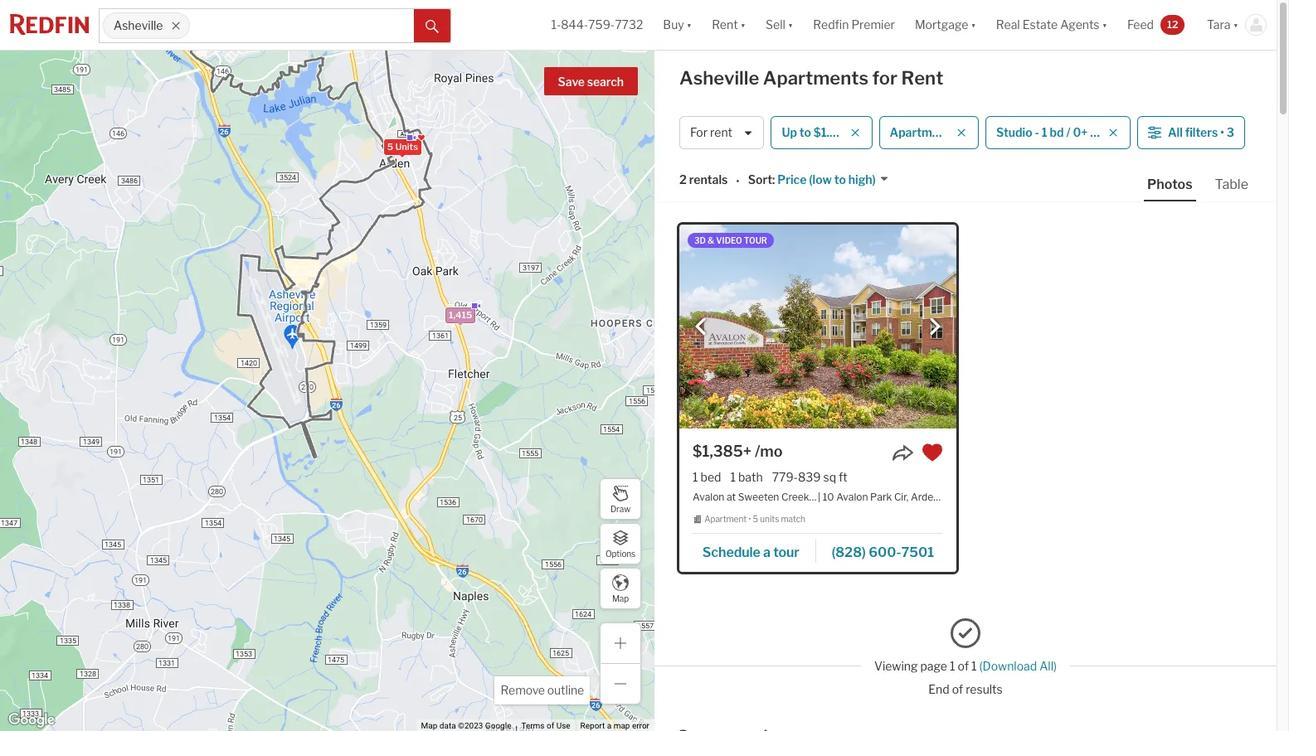 Task type: locate. For each thing, give the bounding box(es) containing it.
0 horizontal spatial avalon
[[693, 491, 725, 504]]

▾ for tara ▾
[[1233, 18, 1239, 32]]

of left use
[[547, 722, 554, 731]]

0 horizontal spatial sq
[[408, 253, 413, 259]]

results
[[966, 682, 1003, 696]]

1 horizontal spatial 600-
[[869, 545, 901, 561]]

0 horizontal spatial $1,385+
[[362, 242, 384, 249]]

dialog containing $1,385+
[[356, 159, 548, 282]]

0 vertical spatial apartment
[[890, 126, 951, 140]]

(828) 600-7501 link down park
[[816, 537, 943, 566]]

/mo for favorite button "image" corresponding to favorite button option
[[755, 443, 783, 460]]

1,415
[[448, 309, 472, 321]]

apartment for apartment
[[890, 126, 951, 140]]

$1,385+ inside map 'region'
[[362, 242, 384, 249]]

0 vertical spatial (828) 600-7501 link
[[402, 268, 446, 278]]

▾ right "agents"
[[1102, 18, 1108, 32]]

a inside button
[[763, 545, 771, 561]]

None search field
[[190, 9, 414, 42]]

a for schedule
[[763, 545, 771, 561]]

0 vertical spatial tour
[[387, 270, 397, 276]]

1 horizontal spatial 3d & video tour
[[694, 236, 767, 246]]

5 inside map 'region'
[[387, 140, 393, 152]]

• inside 2 rentals •
[[736, 174, 740, 188]]

1 vertical spatial •
[[736, 174, 740, 188]]

rent inside rent ▾ dropdown button
[[712, 18, 738, 32]]

1 vertical spatial 600-
[[869, 545, 901, 561]]

schedule
[[703, 545, 761, 561]]

3d & video tour down 5 units
[[363, 169, 397, 174]]

0 vertical spatial sq
[[408, 253, 413, 259]]

0 vertical spatial 5
[[387, 140, 393, 152]]

(828) 600-7501 link
[[402, 268, 446, 278], [816, 537, 943, 566]]

up to $1.6k
[[782, 126, 844, 140]]

avalon down the 1 bed
[[693, 491, 725, 504]]

0 vertical spatial 600-
[[421, 271, 432, 277]]

tara
[[1207, 18, 1231, 32]]

1 horizontal spatial map
[[612, 594, 629, 604]]

5 left "units"
[[753, 515, 758, 525]]

0 vertical spatial /mo
[[385, 242, 395, 249]]

0 horizontal spatial to
[[800, 126, 811, 140]]

map left data
[[421, 722, 437, 731]]

bed for 1 bed
[[701, 470, 721, 484]]

outline
[[547, 684, 584, 698]]

▾ for mortgage ▾
[[971, 18, 976, 32]]

1 horizontal spatial $1,385+ /mo
[[693, 443, 783, 460]]

rent ▾ button
[[702, 0, 756, 50]]

3d
[[363, 169, 368, 174], [694, 236, 706, 246]]

apartment down at
[[704, 515, 747, 525]]

real estate agents ▾ button
[[986, 0, 1117, 50]]

0 horizontal spatial (828)
[[407, 271, 420, 277]]

tour inside button
[[773, 545, 799, 561]]

1 vertical spatial 3d
[[694, 236, 706, 246]]

1 vertical spatial /mo
[[755, 443, 783, 460]]

1 vertical spatial tour
[[744, 236, 767, 246]]

viewing page 1 of 1 (download all)
[[874, 660, 1057, 674]]

5 left the units
[[387, 140, 393, 152]]

600- down park
[[869, 545, 901, 561]]

1 vertical spatial asheville
[[679, 67, 759, 89]]

1 vertical spatial rent
[[901, 67, 944, 89]]

1 horizontal spatial bath
[[738, 470, 763, 484]]

600- inside request a tour (828) 600-7501
[[421, 271, 432, 277]]

sweeten
[[738, 491, 779, 504]]

3d & video tour
[[363, 169, 397, 174], [694, 236, 767, 246]]

studio
[[996, 126, 1032, 140]]

▾ right the buy
[[687, 18, 692, 32]]

1 vertical spatial bath
[[738, 470, 763, 484]]

3d inside 'dialog'
[[363, 169, 368, 174]]

0 vertical spatial $1,385+ /mo
[[362, 242, 395, 249]]

bath up 'sweeten'
[[738, 470, 763, 484]]

7501 down arden,
[[901, 545, 934, 561]]

0 vertical spatial $1,385+
[[362, 242, 384, 249]]

1 vertical spatial of
[[952, 682, 963, 696]]

mortgage ▾ button
[[915, 0, 976, 50]]

1-
[[551, 18, 561, 32]]

1 horizontal spatial favorite button image
[[922, 442, 943, 464]]

• inside "button"
[[1221, 126, 1224, 140]]

schedule a tour
[[703, 545, 799, 561]]

ft right 779+
[[414, 253, 417, 259]]

/mo up 1 bed 1 bath 779+ sq ft on the left of the page
[[385, 242, 395, 249]]

▾
[[687, 18, 692, 32], [740, 18, 746, 32], [788, 18, 793, 32], [971, 18, 976, 32], [1102, 18, 1108, 32], [1233, 18, 1239, 32]]

0 vertical spatial &
[[369, 169, 372, 174]]

0 horizontal spatial 7501
[[432, 271, 444, 277]]

of up end of results at right bottom
[[958, 660, 969, 674]]

google
[[485, 722, 511, 731]]

apartments down 779-839 sq ft
[[811, 491, 867, 504]]

1 vertical spatial a
[[763, 545, 771, 561]]

sq up 10
[[823, 470, 836, 484]]

$1,385+ /mo up 1 bed 1 bath 779+ sq ft on the left of the page
[[362, 242, 395, 249]]

redfin premier button
[[803, 0, 905, 50]]

terms of use
[[521, 722, 570, 731]]

0 horizontal spatial tour
[[386, 169, 397, 174]]

0 vertical spatial video
[[373, 169, 385, 174]]

0 horizontal spatial /mo
[[385, 242, 395, 249]]

$1,385+ /mo
[[362, 242, 395, 249], [693, 443, 783, 460]]

table button
[[1212, 176, 1252, 200]]

bath
[[381, 253, 391, 259], [738, 470, 763, 484]]

844-
[[561, 18, 588, 32]]

apartment left remove apartment image on the right of the page
[[890, 126, 951, 140]]

3
[[1227, 126, 1234, 140]]

600- right request a tour button
[[421, 271, 432, 277]]

sell ▾ button
[[756, 0, 803, 50]]

apartment • 5 units match
[[704, 515, 805, 525]]

a inside request a tour (828) 600-7501
[[384, 270, 387, 276]]

terms of use link
[[521, 722, 570, 731]]

1 horizontal spatial &
[[708, 236, 714, 246]]

(828) 600-7501 link inside 'dialog'
[[402, 268, 446, 278]]

&
[[369, 169, 372, 174], [708, 236, 714, 246]]

6 ▾ from the left
[[1233, 18, 1239, 32]]

remove outline button
[[495, 677, 590, 705]]

redfin
[[813, 18, 849, 32]]

up to $1.6k button
[[771, 116, 872, 149]]

video inside 'dialog'
[[373, 169, 385, 174]]

1 horizontal spatial apartment
[[890, 126, 951, 140]]

dialog
[[356, 159, 548, 282]]

0 vertical spatial of
[[958, 660, 969, 674]]

1 horizontal spatial video
[[716, 236, 742, 246]]

1 vertical spatial $1,385+ /mo
[[693, 443, 783, 460]]

0 vertical spatial to
[[800, 126, 811, 140]]

779-839 sq ft
[[772, 470, 848, 484]]

1 horizontal spatial tour
[[773, 545, 799, 561]]

ft right 839
[[839, 470, 848, 484]]

0 vertical spatial apartments
[[763, 67, 869, 89]]

• left sort on the right top
[[736, 174, 740, 188]]

map
[[612, 594, 629, 604], [421, 722, 437, 731]]

▾ right tara
[[1233, 18, 1239, 32]]

of for use
[[547, 722, 554, 731]]

to
[[800, 126, 811, 140], [834, 173, 846, 187]]

bed inside 'dialog'
[[365, 253, 374, 259]]

mortgage
[[915, 18, 968, 32]]

3 ▾ from the left
[[788, 18, 793, 32]]

favorite button image up arden,
[[922, 442, 943, 464]]

▾ left sell
[[740, 18, 746, 32]]

0 horizontal spatial favorite button image
[[438, 242, 446, 250]]

tour
[[386, 169, 397, 174], [744, 236, 767, 246]]

$1,385+
[[362, 242, 384, 249], [693, 443, 752, 460]]

tour down 1 bed 1 bath 779+ sq ft on the left of the page
[[387, 270, 397, 276]]

1 horizontal spatial sq
[[823, 470, 836, 484]]

0 vertical spatial 7501
[[432, 271, 444, 277]]

0 horizontal spatial 5
[[387, 140, 393, 152]]

7501 down favorite button checkbox
[[432, 271, 444, 277]]

1 vertical spatial favorite button image
[[922, 442, 943, 464]]

779+
[[395, 253, 407, 259]]

0 horizontal spatial a
[[384, 270, 387, 276]]

$1,385+ /mo up 1 bath
[[693, 443, 783, 460]]

to right (low
[[834, 173, 846, 187]]

1 horizontal spatial bed
[[701, 470, 721, 484]]

0 horizontal spatial asheville
[[114, 19, 163, 33]]

real
[[996, 18, 1020, 32]]

0 vertical spatial (828)
[[407, 271, 420, 277]]

• left 3
[[1221, 126, 1224, 140]]

0 horizontal spatial 3d
[[363, 169, 368, 174]]

photo of 10 avalon park cir, arden, nc 28704 image
[[356, 164, 452, 236], [452, 164, 548, 236], [679, 225, 957, 429]]

map inside button
[[612, 594, 629, 604]]

1 horizontal spatial $1,385+
[[693, 443, 752, 460]]

0 vertical spatial favorite button image
[[438, 242, 446, 250]]

$1,385+ for favorite button checkbox
[[362, 242, 384, 249]]

agents
[[1060, 18, 1100, 32]]

2
[[679, 173, 687, 187]]

1 vertical spatial 3d & video tour
[[694, 236, 767, 246]]

tour inside request a tour (828) 600-7501
[[387, 270, 397, 276]]

1 horizontal spatial to
[[834, 173, 846, 187]]

▾ right mortgage
[[971, 18, 976, 32]]

3d & video tour down 2 rentals •
[[694, 236, 767, 246]]

1 horizontal spatial (828) 600-7501 link
[[816, 537, 943, 566]]

options
[[606, 549, 636, 559]]

asheville down rent ▾ dropdown button
[[679, 67, 759, 89]]

of for results
[[952, 682, 963, 696]]

1 vertical spatial map
[[421, 722, 437, 731]]

apartments up up to $1.6k
[[763, 67, 869, 89]]

asheville for asheville
[[114, 19, 163, 33]]

1 vertical spatial sq
[[823, 470, 836, 484]]

600-
[[421, 271, 432, 277], [869, 545, 901, 561]]

1 vertical spatial to
[[834, 173, 846, 187]]

0 vertical spatial •
[[1221, 126, 1224, 140]]

avalon right 10
[[836, 491, 868, 504]]

tour down 5 units
[[386, 169, 397, 174]]

10
[[823, 491, 834, 504]]

1 vertical spatial tour
[[773, 545, 799, 561]]

draw
[[611, 504, 631, 514]]

rent right the for
[[901, 67, 944, 89]]

$1,385+ /mo inside 'dialog'
[[362, 242, 395, 249]]

filters
[[1185, 126, 1218, 140]]

0 horizontal spatial $1,385+ /mo
[[362, 242, 395, 249]]

1 horizontal spatial avalon
[[836, 491, 868, 504]]

a left "map"
[[607, 722, 612, 731]]

price
[[778, 173, 807, 187]]

sell ▾
[[766, 18, 793, 32]]

$1,385+ up the 1 bed
[[693, 443, 752, 460]]

report a map error
[[580, 722, 650, 731]]

(828) 600-7501 link down 779+
[[402, 268, 446, 278]]

photo of 10 avalon park cir, arden, nc 28704 image for $1,385+
[[679, 225, 957, 429]]

0 horizontal spatial apartment
[[704, 515, 747, 525]]

1-844-759-7732 link
[[551, 18, 643, 32]]

dialog inside map 'region'
[[356, 159, 548, 282]]

rentals
[[689, 173, 728, 187]]

price (low to high)
[[778, 173, 876, 187]]

0 horizontal spatial video
[[373, 169, 385, 174]]

0 horizontal spatial map
[[421, 722, 437, 731]]

1 horizontal spatial 7501
[[901, 545, 934, 561]]

all)
[[1040, 660, 1057, 674]]

4 ▾ from the left
[[971, 18, 976, 32]]

2 vertical spatial a
[[607, 722, 612, 731]]

map down the options
[[612, 594, 629, 604]]

1 vertical spatial apartment
[[704, 515, 747, 525]]

map data ©2023 google
[[421, 722, 511, 731]]

7501
[[432, 271, 444, 277], [901, 545, 934, 561]]

apartment for apartment • 5 units match
[[704, 515, 747, 525]]

(828) down 10
[[832, 545, 866, 561]]

of right end
[[952, 682, 963, 696]]

1 vertical spatial &
[[708, 236, 714, 246]]

a down "units"
[[763, 545, 771, 561]]

sort :
[[748, 173, 775, 187]]

0+
[[1073, 126, 1088, 140]]

:
[[772, 173, 775, 187]]

0 horizontal spatial &
[[369, 169, 372, 174]]

759-
[[588, 18, 615, 32]]

0 vertical spatial map
[[612, 594, 629, 604]]

sq right 779+
[[408, 253, 413, 259]]

apartment inside button
[[890, 126, 951, 140]]

$1,385+ up 1 bed 1 bath 779+ sq ft on the left of the page
[[362, 242, 384, 249]]

0 horizontal spatial (828) 600-7501 link
[[402, 268, 446, 278]]

• left "units"
[[749, 515, 751, 525]]

1 horizontal spatial •
[[749, 515, 751, 525]]

favorite button image
[[438, 242, 446, 250], [922, 442, 943, 464]]

/mo inside 'dialog'
[[385, 242, 395, 249]]

0 horizontal spatial bath
[[381, 253, 391, 259]]

map for map data ©2023 google
[[421, 722, 437, 731]]

0 horizontal spatial tour
[[387, 270, 397, 276]]

mortgage ▾ button
[[905, 0, 986, 50]]

tour down match
[[773, 545, 799, 561]]

(828) down 1 bed 1 bath 779+ sq ft on the left of the page
[[407, 271, 420, 277]]

sq inside map 'region'
[[408, 253, 413, 259]]

remove apartment image
[[957, 128, 967, 138]]

1 ▾ from the left
[[687, 18, 692, 32]]

28704
[[960, 491, 992, 504]]

a right request at the left of the page
[[384, 270, 387, 276]]

(828) 600-7501 link for schedule a tour
[[816, 537, 943, 566]]

bed up request at the left of the page
[[365, 253, 374, 259]]

0 vertical spatial 3d
[[363, 169, 368, 174]]

save search button
[[544, 67, 638, 95]]

favorite button image up request a tour (828) 600-7501
[[438, 242, 446, 250]]

bath left 779+
[[381, 253, 391, 259]]

1 horizontal spatial (828)
[[832, 545, 866, 561]]

a
[[384, 270, 387, 276], [763, 545, 771, 561], [607, 722, 612, 731]]

/mo up 779-
[[755, 443, 783, 460]]

favorite button image for favorite button checkbox
[[438, 242, 446, 250]]

tour down sort on the right top
[[744, 236, 767, 246]]

©2023
[[458, 722, 483, 731]]

1 horizontal spatial rent
[[901, 67, 944, 89]]

2 horizontal spatial •
[[1221, 126, 1224, 140]]

schedule a tour button
[[693, 539, 816, 564]]

favorite button image inside 'dialog'
[[438, 242, 446, 250]]

(828) 600-7501 link for request a tour
[[402, 268, 446, 278]]

2 vertical spatial of
[[547, 722, 554, 731]]

rent right buy ▾
[[712, 18, 738, 32]]

5 units
[[387, 140, 418, 152]]

839
[[798, 470, 821, 484]]

1 horizontal spatial /mo
[[755, 443, 783, 460]]

/mo for favorite button "image" in 'dialog'
[[385, 242, 395, 249]]

0 horizontal spatial 3d & video tour
[[363, 169, 397, 174]]

ft inside map 'region'
[[414, 253, 417, 259]]

apartments
[[763, 67, 869, 89], [811, 491, 867, 504]]

0 horizontal spatial ft
[[414, 253, 417, 259]]

2 ▾ from the left
[[740, 18, 746, 32]]

0 horizontal spatial bed
[[365, 253, 374, 259]]

▾ right sell
[[788, 18, 793, 32]]

rent
[[712, 18, 738, 32], [901, 67, 944, 89]]

1 inside button
[[1042, 126, 1047, 140]]

tour
[[387, 270, 397, 276], [773, 545, 799, 561]]

0 vertical spatial bed
[[365, 253, 374, 259]]

ft
[[414, 253, 417, 259], [839, 470, 848, 484]]

bed left 1 bath
[[701, 470, 721, 484]]

0 vertical spatial ft
[[414, 253, 417, 259]]

to right up
[[800, 126, 811, 140]]

asheville left remove asheville image
[[114, 19, 163, 33]]

asheville for asheville apartments for rent
[[679, 67, 759, 89]]

1 vertical spatial (828) 600-7501 link
[[816, 537, 943, 566]]

0 vertical spatial tour
[[386, 169, 397, 174]]

1 horizontal spatial a
[[607, 722, 612, 731]]



Task type: vqa. For each thing, say whether or not it's contained in the screenshot.
"Next"
no



Task type: describe. For each thing, give the bounding box(es) containing it.
7501 inside request a tour (828) 600-7501
[[432, 271, 444, 277]]

1 bed 1 bath 779+ sq ft
[[362, 253, 417, 259]]

(download all) link
[[979, 660, 1057, 674]]

all filters • 3
[[1168, 126, 1234, 140]]

2 vertical spatial •
[[749, 515, 751, 525]]

to inside button
[[800, 126, 811, 140]]

high)
[[848, 173, 876, 187]]

submit search image
[[426, 20, 439, 33]]

report
[[580, 722, 605, 731]]

$1,385+ /mo for favorite button option
[[693, 443, 783, 460]]

1 vertical spatial (828)
[[832, 545, 866, 561]]

5 ▾ from the left
[[1102, 18, 1108, 32]]

units
[[760, 515, 779, 525]]

bed for 1 bed 1 bath 779+ sq ft
[[365, 253, 374, 259]]

to inside button
[[834, 173, 846, 187]]

(828) 600-7501
[[832, 545, 934, 561]]

map
[[614, 722, 630, 731]]

2 rentals •
[[679, 173, 740, 188]]

favorite button checkbox
[[922, 442, 943, 464]]

remove
[[501, 684, 545, 698]]

report a map error link
[[580, 722, 650, 731]]

photo of 10 avalon park cir, arden, nc 28704 image for 3d & video tour
[[356, 164, 452, 236]]

draw button
[[600, 479, 641, 520]]

bd
[[1050, 126, 1064, 140]]

1 bed
[[693, 470, 721, 484]]

tara ▾
[[1207, 18, 1239, 32]]

data
[[440, 722, 456, 731]]

1 bath
[[730, 470, 763, 484]]

bath inside map 'region'
[[381, 253, 391, 259]]

1 horizontal spatial 3d
[[694, 236, 706, 246]]

-
[[1035, 126, 1039, 140]]

studio - 1 bd / 0+ ba
[[996, 126, 1104, 140]]

buy
[[663, 18, 684, 32]]

▾ for buy ▾
[[687, 18, 692, 32]]

tour for schedule
[[773, 545, 799, 561]]

redfin premier
[[813, 18, 895, 32]]

779-
[[772, 470, 798, 484]]

next button image
[[927, 319, 943, 335]]

1 vertical spatial apartments
[[811, 491, 867, 504]]

for
[[872, 67, 898, 89]]

1 vertical spatial video
[[716, 236, 742, 246]]

all
[[1168, 126, 1183, 140]]

▾ for sell ▾
[[788, 18, 793, 32]]

nc
[[944, 491, 958, 504]]

avalon at sweeten creek apartments
[[693, 491, 867, 504]]

map for map
[[612, 594, 629, 604]]

sell
[[766, 18, 786, 32]]

ba
[[1090, 126, 1104, 140]]

1 vertical spatial 5
[[753, 515, 758, 525]]

tour for request
[[387, 270, 397, 276]]

price (low to high) button
[[775, 172, 889, 188]]

up
[[782, 126, 797, 140]]

estate
[[1023, 18, 1058, 32]]

terms
[[521, 722, 545, 731]]

error
[[632, 722, 650, 731]]

request
[[364, 270, 383, 276]]

options button
[[600, 523, 641, 565]]

end of results
[[929, 682, 1003, 696]]

• for filters
[[1221, 126, 1224, 140]]

page
[[920, 660, 947, 674]]

for rent button
[[679, 116, 764, 149]]

• for rentals
[[736, 174, 740, 188]]

match
[[781, 515, 805, 525]]

12
[[1167, 18, 1178, 30]]

real estate agents ▾
[[996, 18, 1108, 32]]

all filters • 3 button
[[1137, 116, 1245, 149]]

sell ▾ button
[[766, 0, 793, 50]]

for rent
[[690, 126, 733, 140]]

1 horizontal spatial tour
[[744, 236, 767, 246]]

a for report
[[607, 722, 612, 731]]

1 avalon from the left
[[693, 491, 725, 504]]

3d & video tour inside map 'region'
[[363, 169, 397, 174]]

studio - 1 bd / 0+ ba button
[[986, 116, 1131, 149]]

map button
[[600, 568, 641, 610]]

remove outline
[[501, 684, 584, 698]]

use
[[556, 722, 570, 731]]

rent ▾ button
[[712, 0, 746, 50]]

2 avalon from the left
[[836, 491, 868, 504]]

1 vertical spatial 7501
[[901, 545, 934, 561]]

for
[[690, 126, 708, 140]]

7732
[[615, 18, 643, 32]]

▾ for rent ▾
[[740, 18, 746, 32]]

photos button
[[1144, 176, 1212, 202]]

units
[[395, 140, 418, 152]]

request a tour (828) 600-7501
[[364, 270, 444, 277]]

remove up to $1.6k image
[[850, 128, 860, 138]]

map region
[[0, 0, 758, 732]]

previous button image
[[693, 319, 709, 335]]

buy ▾
[[663, 18, 692, 32]]

$1,385+ for favorite button option
[[693, 443, 752, 460]]

& inside 'dialog'
[[369, 169, 372, 174]]

apartment button
[[879, 116, 979, 149]]

remove studio - 1 bd / 0+ ba image
[[1108, 128, 1118, 138]]

sort
[[748, 173, 772, 187]]

search
[[587, 75, 624, 89]]

save search
[[558, 75, 624, 89]]

feed
[[1127, 18, 1154, 32]]

tour inside 'dialog'
[[386, 169, 397, 174]]

| 10 avalon park cir, arden, nc 28704
[[818, 491, 992, 504]]

mortgage ▾
[[915, 18, 976, 32]]

favorite button image for favorite button option
[[922, 442, 943, 464]]

park
[[870, 491, 892, 504]]

google image
[[4, 710, 59, 732]]

$1.6k
[[814, 126, 844, 140]]

/
[[1066, 126, 1071, 140]]

(828) inside request a tour (828) 600-7501
[[407, 271, 420, 277]]

remove asheville image
[[171, 21, 181, 31]]

save
[[558, 75, 585, 89]]

favorite button checkbox
[[438, 242, 446, 250]]

1-844-759-7732
[[551, 18, 643, 32]]

$1,385+ /mo for favorite button checkbox
[[362, 242, 395, 249]]

a for request
[[384, 270, 387, 276]]

1 horizontal spatial ft
[[839, 470, 848, 484]]



